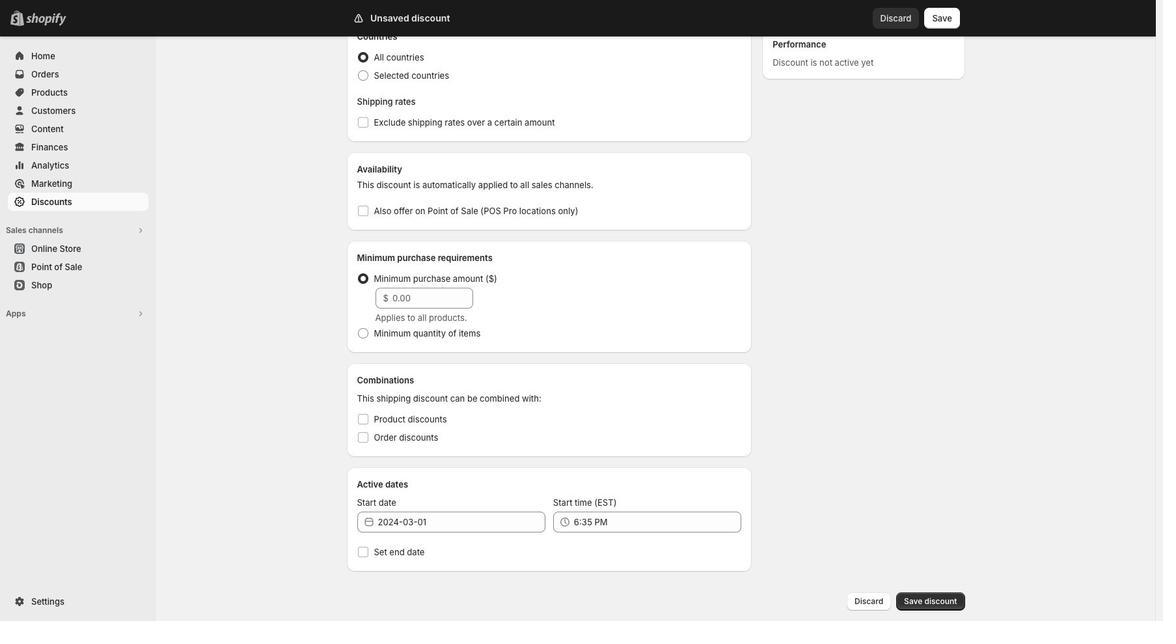 Task type: describe. For each thing, give the bounding box(es) containing it.
Enter time text field
[[574, 512, 742, 533]]

0.00 text field
[[393, 288, 473, 309]]



Task type: vqa. For each thing, say whether or not it's contained in the screenshot.
'Shopify' image at the left of the page
yes



Task type: locate. For each thing, give the bounding box(es) containing it.
YYYY-MM-DD text field
[[378, 512, 546, 533]]

shopify image
[[26, 13, 66, 26]]



